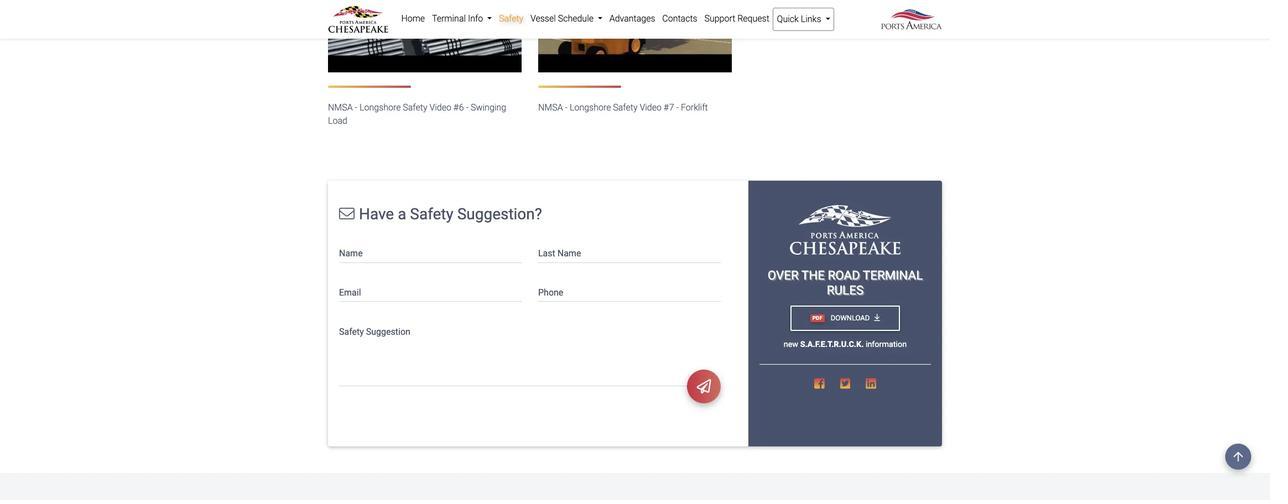 Task type: vqa. For each thing, say whether or not it's contained in the screenshot.
quick
yes



Task type: describe. For each thing, give the bounding box(es) containing it.
Last Name text field
[[539, 242, 721, 263]]

Phone text field
[[539, 281, 721, 302]]

terminal info
[[432, 13, 486, 24]]

links
[[801, 14, 822, 24]]

nmsa - longshore safety video #7 - forklift
[[539, 103, 708, 113]]

over the road terminal rules
[[768, 269, 923, 298]]

safety right a
[[410, 206, 454, 224]]

suggestion?
[[458, 206, 542, 224]]

arrow to bottom image
[[875, 315, 881, 323]]

4 - from the left
[[677, 103, 679, 113]]

3 - from the left
[[565, 103, 568, 113]]

have
[[359, 206, 394, 224]]

nmsa for nmsa - longshore safety video #6 - swinging load
[[328, 103, 353, 113]]

support request
[[705, 13, 770, 24]]

nmsa for nmsa - longshore safety video #7 - forklift
[[539, 103, 563, 113]]

suggestion
[[366, 327, 411, 337]]

support request link
[[701, 8, 773, 30]]

2 - from the left
[[466, 103, 469, 113]]

quick links link
[[773, 8, 835, 31]]

swinging
[[471, 103, 507, 113]]

new s.a.f.e.t.r.u.c.k. information
[[784, 340, 907, 350]]

facebook square image
[[815, 379, 825, 390]]

road
[[828, 269, 861, 283]]

terminal info link
[[429, 8, 496, 30]]

vessel schedule link
[[527, 8, 606, 30]]

a
[[398, 206, 407, 224]]

#7
[[664, 103, 675, 113]]

safety left the vessel
[[499, 13, 524, 24]]

seagirt terminal image
[[790, 206, 901, 255]]

forklift
[[681, 103, 708, 113]]

#6
[[454, 103, 464, 113]]

s.a.f.e.t.r.u.c.k.
[[801, 340, 864, 350]]

information
[[866, 340, 907, 350]]

home
[[402, 13, 425, 24]]

terminal
[[863, 269, 923, 283]]

rules
[[827, 284, 864, 298]]

Name text field
[[339, 242, 522, 263]]

Safety Suggestion text field
[[339, 320, 721, 387]]

new
[[784, 340, 799, 350]]

home link
[[398, 8, 429, 30]]

quick links
[[778, 14, 824, 24]]

download
[[830, 315, 870, 323]]

contacts link
[[659, 8, 701, 30]]

advantages link
[[606, 8, 659, 30]]

linkedin image
[[866, 379, 877, 390]]

twitter square image
[[841, 379, 851, 390]]

phone
[[539, 288, 564, 298]]



Task type: locate. For each thing, give the bounding box(es) containing it.
last name
[[539, 249, 581, 259]]

video for #6
[[430, 103, 452, 113]]

1 horizontal spatial video image
[[539, 0, 732, 73]]

1 horizontal spatial name
[[558, 249, 581, 259]]

safety
[[499, 13, 524, 24], [403, 103, 428, 113], [614, 103, 638, 113], [410, 206, 454, 224], [339, 327, 364, 337]]

1 horizontal spatial nmsa
[[539, 103, 563, 113]]

video
[[430, 103, 452, 113], [640, 103, 662, 113]]

1 nmsa from the left
[[328, 103, 353, 113]]

safety left suggestion
[[339, 327, 364, 337]]

pdf
[[813, 316, 823, 322]]

1 horizontal spatial video
[[640, 103, 662, 113]]

name
[[339, 249, 363, 259], [558, 249, 581, 259]]

video image for #6
[[328, 0, 522, 73]]

over
[[768, 269, 799, 283]]

nmsa - longshore safety video #6 - swinging load
[[328, 103, 507, 126]]

safety link
[[496, 8, 527, 30]]

nmsa inside nmsa - longshore safety video #6 - swinging load
[[328, 103, 353, 113]]

longshore inside nmsa - longshore safety video #6 - swinging load
[[360, 103, 401, 113]]

safety suggestion
[[339, 327, 411, 337]]

safety inside nmsa - longshore safety video #6 - swinging load
[[403, 103, 428, 113]]

2 longshore from the left
[[570, 103, 611, 113]]

-
[[355, 103, 358, 113], [466, 103, 469, 113], [565, 103, 568, 113], [677, 103, 679, 113]]

request
[[738, 13, 770, 24]]

0 horizontal spatial name
[[339, 249, 363, 259]]

video left #6
[[430, 103, 452, 113]]

video inside nmsa - longshore safety video #6 - swinging load
[[430, 103, 452, 113]]

2 name from the left
[[558, 249, 581, 259]]

1 name from the left
[[339, 249, 363, 259]]

1 longshore from the left
[[360, 103, 401, 113]]

longshore
[[360, 103, 401, 113], [570, 103, 611, 113]]

2 video image from the left
[[539, 0, 732, 73]]

safety left #7
[[614, 103, 638, 113]]

1 video from the left
[[430, 103, 452, 113]]

info
[[468, 13, 483, 24]]

have a safety suggestion?
[[359, 206, 542, 224]]

contacts
[[663, 13, 698, 24]]

2 video from the left
[[640, 103, 662, 113]]

load
[[328, 116, 348, 126]]

nmsa
[[328, 103, 353, 113], [539, 103, 563, 113]]

1 video image from the left
[[328, 0, 522, 73]]

longshore for nmsa - longshore safety video #6 - swinging load
[[360, 103, 401, 113]]

safety left #6
[[403, 103, 428, 113]]

video image
[[328, 0, 522, 73], [539, 0, 732, 73]]

email
[[339, 288, 361, 298]]

1 horizontal spatial longshore
[[570, 103, 611, 113]]

last
[[539, 249, 556, 259]]

Email text field
[[339, 281, 522, 302]]

the
[[802, 269, 825, 283]]

1 - from the left
[[355, 103, 358, 113]]

video left #7
[[640, 103, 662, 113]]

name right last at the left of the page
[[558, 249, 581, 259]]

video for #7
[[640, 103, 662, 113]]

go to top image
[[1226, 445, 1252, 471]]

video image for #7
[[539, 0, 732, 73]]

vessel
[[531, 13, 556, 24]]

vessel schedule
[[531, 13, 596, 24]]

support
[[705, 13, 736, 24]]

quick
[[778, 14, 799, 24]]

0 horizontal spatial nmsa
[[328, 103, 353, 113]]

0 horizontal spatial video image
[[328, 0, 522, 73]]

2 nmsa from the left
[[539, 103, 563, 113]]

name up email
[[339, 249, 363, 259]]

0 horizontal spatial video
[[430, 103, 452, 113]]

longshore for nmsa - longshore safety video #7 - forklift
[[570, 103, 611, 113]]

terminal
[[432, 13, 466, 24]]

0 horizontal spatial longshore
[[360, 103, 401, 113]]

advantages
[[610, 13, 656, 24]]

schedule
[[558, 13, 594, 24]]



